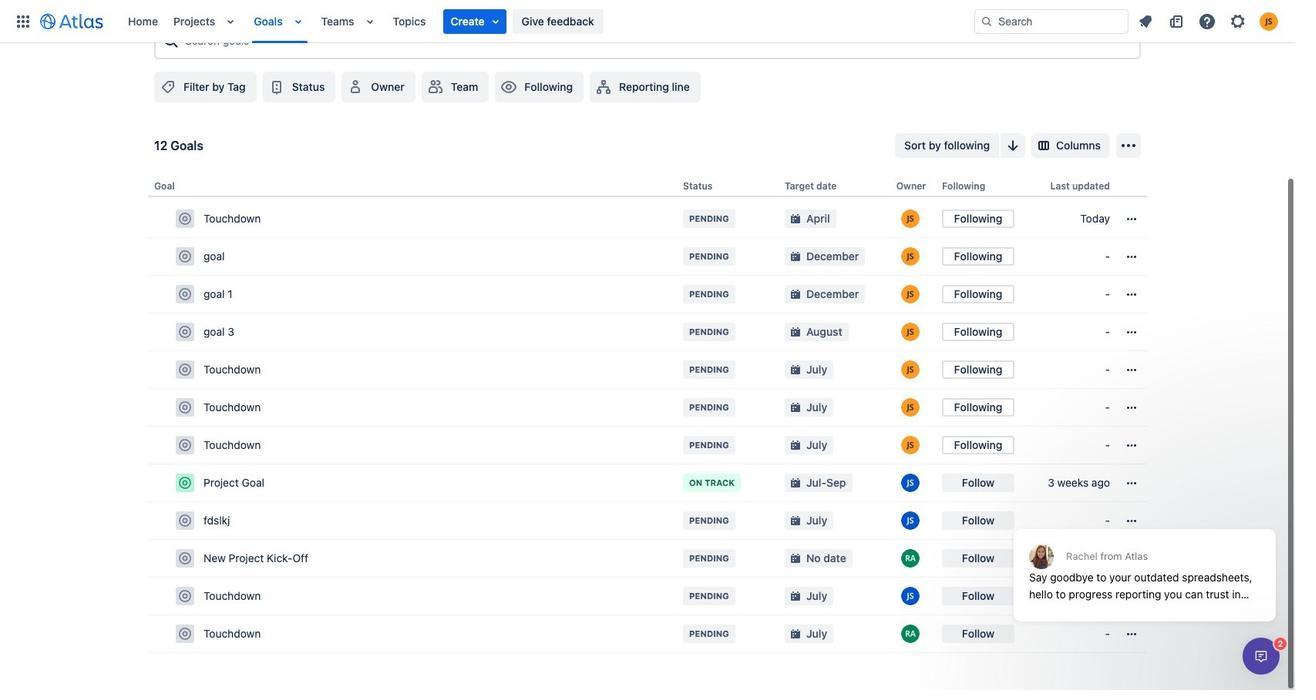 Task type: describe. For each thing, give the bounding box(es) containing it.
goal 1 image
[[179, 288, 191, 301]]

settings image
[[1229, 12, 1248, 30]]

reverse sort order image
[[1004, 136, 1023, 155]]

status image
[[267, 78, 286, 96]]

new project kick-off image
[[179, 553, 191, 565]]

1 touchdown image from the top
[[179, 364, 191, 376]]

fdslkj image
[[179, 515, 191, 528]]

Search field
[[975, 9, 1129, 34]]

2 touchdown image from the top
[[179, 402, 191, 414]]

following image
[[500, 78, 518, 96]]



Task type: locate. For each thing, give the bounding box(es) containing it.
2 vertical spatial touchdown image
[[179, 591, 191, 603]]

top element
[[9, 0, 975, 43]]

goal image
[[179, 251, 191, 263]]

touchdown image up project goal icon in the left of the page
[[179, 440, 191, 452]]

search goals image
[[162, 32, 180, 50]]

goal 3 image
[[179, 326, 191, 339]]

3 touchdown image from the top
[[179, 591, 191, 603]]

touchdown image
[[179, 364, 191, 376], [179, 440, 191, 452], [179, 591, 191, 603]]

label image
[[159, 78, 177, 96]]

2 touchdown image from the top
[[179, 440, 191, 452]]

touchdown image up 'goal' image
[[179, 213, 191, 225]]

1 horizontal spatial list
[[1132, 9, 1286, 34]]

2 vertical spatial touchdown image
[[179, 629, 191, 641]]

help image
[[1198, 12, 1217, 30]]

0 horizontal spatial list
[[120, 0, 975, 43]]

Search goals field
[[180, 27, 1134, 55]]

account image
[[1260, 12, 1279, 30]]

project goal image
[[179, 477, 191, 490]]

touchdown image down the new project kick-off icon
[[179, 629, 191, 641]]

more options image
[[1120, 136, 1138, 155]]

switch to... image
[[14, 12, 32, 30]]

touchdown image down the new project kick-off icon
[[179, 591, 191, 603]]

1 touchdown image from the top
[[179, 213, 191, 225]]

1 vertical spatial touchdown image
[[179, 402, 191, 414]]

0 vertical spatial touchdown image
[[179, 364, 191, 376]]

3 touchdown image from the top
[[179, 629, 191, 641]]

1 vertical spatial touchdown image
[[179, 440, 191, 452]]

touchdown image down goal 3 icon
[[179, 402, 191, 414]]

list
[[120, 0, 975, 43], [1132, 9, 1286, 34]]

notifications image
[[1137, 12, 1155, 30]]

None search field
[[975, 9, 1129, 34]]

touchdown image
[[179, 213, 191, 225], [179, 402, 191, 414], [179, 629, 191, 641]]

banner
[[0, 0, 1295, 43]]

touchdown image down goal 3 icon
[[179, 364, 191, 376]]

list item inside top element
[[443, 9, 506, 34]]

0 vertical spatial touchdown image
[[179, 213, 191, 225]]

dialog
[[1243, 638, 1280, 676]]

list item
[[443, 9, 506, 34]]

search image
[[981, 15, 993, 27]]



Task type: vqa. For each thing, say whether or not it's contained in the screenshot.
Touchdown icon
yes



